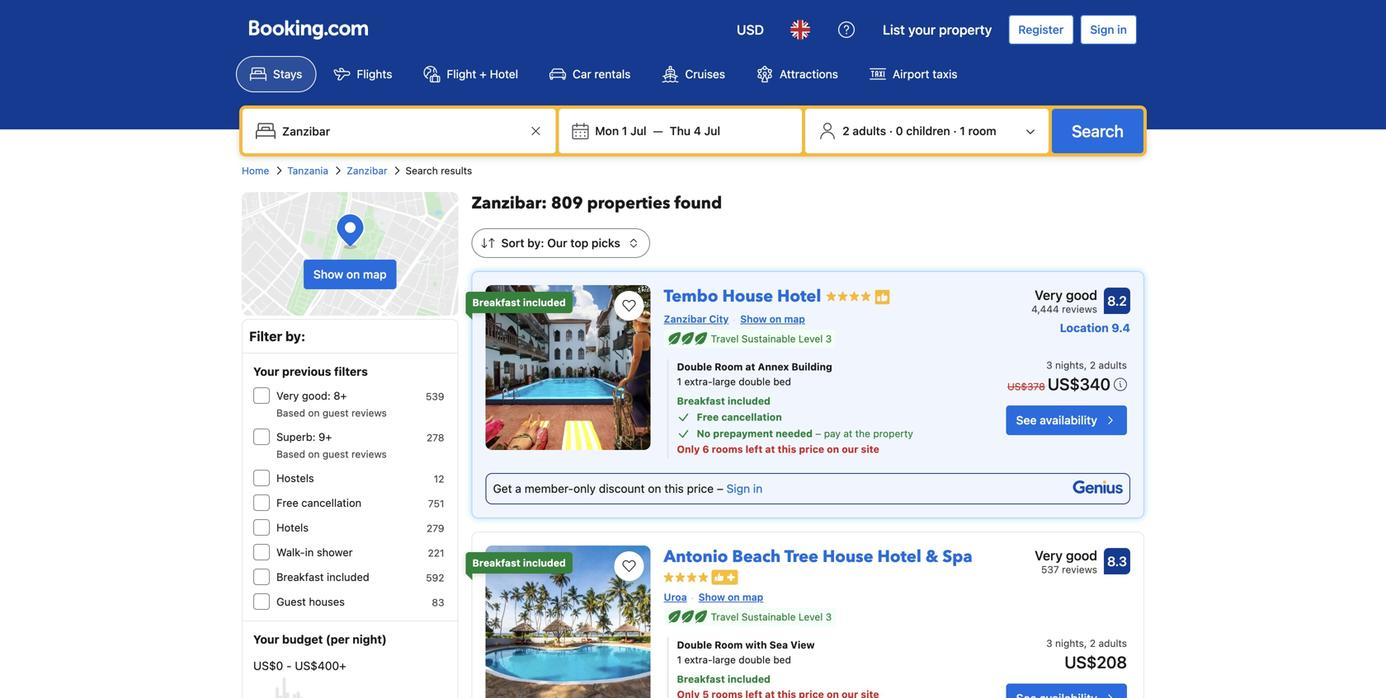 Task type: vqa. For each thing, say whether or not it's contained in the screenshot.
Car Rentals link
yes



Task type: describe. For each thing, give the bounding box(es) containing it.
the
[[855, 428, 871, 440]]

antonio beach tree house hotel & spa image
[[486, 546, 651, 699]]

breakfast up no
[[677, 396, 725, 407]]

search for search results
[[406, 165, 438, 177]]

(per
[[326, 633, 350, 647]]

278
[[427, 432, 444, 444]]

flight + hotel link
[[410, 56, 532, 92]]

3 nights , 2 adults
[[1046, 360, 1127, 371]]

based for superb:
[[276, 449, 305, 460]]

car
[[573, 67, 591, 81]]

airport taxis
[[893, 67, 958, 81]]

antonio
[[664, 546, 728, 569]]

top
[[571, 236, 589, 250]]

register link
[[1009, 15, 1074, 45]]

809
[[551, 192, 583, 215]]

no prepayment needed – pay at the property
[[697, 428, 913, 440]]

houses
[[309, 596, 345, 609]]

+
[[480, 67, 487, 81]]

2 vertical spatial breakfast included
[[276, 571, 369, 584]]

walk-
[[276, 547, 305, 559]]

9+
[[319, 431, 332, 444]]

see
[[1016, 414, 1037, 427]]

adults for 3 nights , 2 adults
[[1099, 360, 1127, 371]]

us$378
[[1008, 381, 1045, 393]]

reviews inside very good 4,444 reviews
[[1062, 304, 1098, 315]]

thu
[[670, 124, 691, 138]]

2 jul from the left
[[704, 124, 720, 138]]

city
[[709, 314, 729, 325]]

1 horizontal spatial house
[[823, 546, 874, 569]]

see availability
[[1016, 414, 1098, 427]]

get a member-only discount on this price – sign in
[[493, 482, 763, 496]]

1 inside 2 adults · 0 children · 1 room dropdown button
[[960, 124, 965, 138]]

1 right mon
[[622, 124, 627, 138]]

in for walk-in shower
[[305, 547, 314, 559]]

very good element for 8.3
[[1035, 546, 1098, 566]]

, for 3 nights , 2 adults
[[1084, 360, 1087, 371]]

8.3
[[1107, 554, 1127, 570]]

room for house
[[715, 361, 743, 373]]

2 for 3 nights , 2 adults us$208
[[1090, 638, 1096, 650]]

3 nights , 2 adults us$208
[[1046, 638, 1127, 672]]

very good: 8+
[[276, 390, 347, 402]]

zanzibar: 809 properties found
[[472, 192, 722, 215]]

1 jul from the left
[[631, 124, 647, 138]]

2 large from the top
[[713, 655, 736, 666]]

search button
[[1052, 109, 1144, 153]]

flight + hotel
[[447, 67, 518, 81]]

0 horizontal spatial free
[[276, 497, 299, 510]]

double inside property group
[[739, 376, 771, 388]]

2 1 extra-large double bed breakfast included from the top
[[677, 655, 791, 686]]

show on map for tembo
[[740, 314, 805, 325]]

room for beach
[[715, 640, 743, 651]]

breakfast right 221
[[472, 558, 521, 569]]

1 horizontal spatial sign
[[1090, 23, 1115, 36]]

3 up us$340
[[1046, 360, 1053, 371]]

1 vertical spatial at
[[844, 428, 853, 440]]

this property is part of our preferred partner programme. it is committed to providing commendable service and good value. it will pay us a higher commission if you make a booking. image
[[874, 289, 891, 306]]

sort
[[501, 236, 525, 250]]

car rentals
[[573, 67, 631, 81]]

Where are you going? field
[[276, 116, 526, 146]]

0 horizontal spatial price
[[687, 482, 714, 496]]

house inside property group
[[722, 286, 773, 308]]

annex
[[758, 361, 789, 373]]

breakfast included for antonio beach tree house hotel & spa
[[472, 558, 566, 569]]

83
[[432, 597, 444, 609]]

breakfast included for tembo house hotel
[[472, 297, 566, 309]]

zanzibar city
[[664, 314, 729, 325]]

221
[[428, 548, 444, 559]]

flight
[[447, 67, 476, 81]]

mon 1 jul — thu 4 jul
[[595, 124, 720, 138]]

2 for 3 nights , 2 adults
[[1090, 360, 1096, 371]]

1 vertical spatial free cancellation
[[276, 497, 362, 510]]

view
[[791, 640, 815, 651]]

show on map button
[[304, 260, 397, 290]]

in for sign in
[[1118, 23, 1127, 36]]

4,444
[[1032, 304, 1059, 315]]

show for antonio
[[699, 592, 725, 603]]

breakfast down double room with sea view
[[677, 674, 725, 686]]

attractions link
[[743, 56, 852, 92]]

stays
[[273, 67, 302, 81]]

travel sustainable level 3 for house
[[711, 333, 832, 345]]

beach
[[732, 546, 781, 569]]

search for search
[[1072, 121, 1124, 141]]

show for tembo
[[740, 314, 767, 325]]

our
[[547, 236, 568, 250]]

found
[[675, 192, 722, 215]]

room
[[968, 124, 997, 138]]

free inside property group
[[697, 412, 719, 423]]

sign inside property group
[[727, 482, 750, 496]]

map for antonio
[[743, 592, 764, 603]]

1 extra-large double bed breakfast included inside property group
[[677, 376, 791, 407]]

list
[[883, 22, 905, 38]]

guest for good:
[[323, 408, 349, 419]]

1 horizontal spatial price
[[799, 444, 824, 456]]

show on map for antonio
[[699, 592, 764, 603]]

double for tembo
[[677, 361, 712, 373]]

map for tembo
[[784, 314, 805, 325]]

adults for 3 nights , 2 adults us$208
[[1099, 638, 1127, 650]]

your previous filters
[[253, 365, 368, 379]]

in inside property group
[[753, 482, 763, 496]]

cancellation inside property group
[[722, 412, 782, 423]]

breakfast down sort
[[472, 297, 521, 309]]

by: for sort
[[528, 236, 544, 250]]

us$340
[[1048, 375, 1111, 394]]

property inside group
[[873, 428, 913, 440]]

your for your previous filters
[[253, 365, 279, 379]]

2 adults · 0 children · 1 room button
[[812, 116, 1042, 147]]

previous
[[282, 365, 331, 379]]

home link
[[242, 163, 269, 178]]

very good 537 reviews
[[1035, 548, 1098, 576]]

shower
[[317, 547, 353, 559]]

flights link
[[320, 56, 406, 92]]

zanzibar:
[[472, 192, 547, 215]]

included down member-
[[523, 558, 566, 569]]

1 inside property group
[[677, 376, 682, 388]]

tree
[[785, 546, 819, 569]]

guest for 9+
[[323, 449, 349, 460]]

double for antonio
[[677, 640, 712, 651]]

location
[[1060, 321, 1109, 335]]

picks
[[592, 236, 620, 250]]

airport
[[893, 67, 930, 81]]

availability
[[1040, 414, 1098, 427]]

extra- inside property group
[[685, 376, 713, 388]]

1 vertical spatial sign in link
[[727, 482, 763, 496]]

site
[[861, 444, 880, 456]]

list your property
[[883, 22, 992, 38]]

travel for antonio
[[711, 612, 739, 623]]

2 horizontal spatial hotel
[[878, 546, 922, 569]]

antonio beach tree house hotel & spa link
[[664, 540, 973, 569]]

car rentals link
[[536, 56, 645, 92]]

2 double from the top
[[739, 655, 771, 666]]

very for 8.3
[[1035, 548, 1063, 564]]

get
[[493, 482, 512, 496]]

us$400+
[[295, 660, 346, 673]]

properties
[[587, 192, 670, 215]]

needed
[[776, 428, 813, 440]]

nights for 3 nights , 2 adults
[[1055, 360, 1084, 371]]

reviews inside very good 537 reviews
[[1062, 564, 1098, 576]]

0 vertical spatial property
[[939, 22, 992, 38]]

your
[[908, 22, 936, 38]]

level for tree
[[799, 612, 823, 623]]

2 adults · 0 children · 1 room
[[843, 124, 997, 138]]

1 vertical spatial cancellation
[[301, 497, 362, 510]]

included down shower
[[327, 571, 369, 584]]

left
[[746, 444, 763, 456]]

antonio beach tree house hotel & spa
[[664, 546, 973, 569]]

home
[[242, 165, 269, 177]]

very good 4,444 reviews
[[1032, 288, 1098, 315]]

zanzibar for zanzibar city
[[664, 314, 707, 325]]

travel sustainable level 3 for beach
[[711, 612, 832, 623]]



Task type: locate. For each thing, give the bounding box(es) containing it.
adults inside dropdown button
[[853, 124, 886, 138]]

1 vertical spatial sign
[[727, 482, 750, 496]]

very up 4,444
[[1035, 288, 1063, 303]]

scored 8.2 element
[[1104, 288, 1131, 314]]

2 , from the top
[[1084, 638, 1087, 650]]

0 vertical spatial very good element
[[1032, 286, 1098, 305]]

1 vertical spatial double
[[677, 640, 712, 651]]

0 horizontal spatial show
[[313, 268, 343, 281]]

tembo house hotel image
[[486, 286, 651, 451]]

good up location
[[1066, 288, 1098, 303]]

0 horizontal spatial free cancellation
[[276, 497, 362, 510]]

very good element
[[1032, 286, 1098, 305], [1035, 546, 1098, 566]]

member-
[[525, 482, 574, 496]]

, inside 3 nights , 2 adults us$208
[[1084, 638, 1087, 650]]

0 vertical spatial free cancellation
[[697, 412, 782, 423]]

1 bed from the top
[[773, 376, 791, 388]]

1 vertical spatial search
[[406, 165, 438, 177]]

0 vertical spatial good
[[1066, 288, 1098, 303]]

register
[[1019, 23, 1064, 36]]

room left 'with'
[[715, 640, 743, 651]]

1 vertical spatial travel
[[711, 612, 739, 623]]

· left 0
[[889, 124, 893, 138]]

1 down "uroa"
[[677, 655, 682, 666]]

, up us$340
[[1084, 360, 1087, 371]]

house up city
[[722, 286, 773, 308]]

travel for tembo
[[711, 333, 739, 345]]

1 1 extra-large double bed breakfast included from the top
[[677, 376, 791, 407]]

1 horizontal spatial zanzibar
[[664, 314, 707, 325]]

sign down rooms
[[727, 482, 750, 496]]

tembo
[[664, 286, 718, 308]]

jul right 4
[[704, 124, 720, 138]]

751
[[428, 498, 444, 510]]

0 vertical spatial double
[[677, 361, 712, 373]]

search inside button
[[1072, 121, 1124, 141]]

filter
[[249, 329, 282, 345]]

1 extra-large double bed breakfast included down double room with sea view
[[677, 655, 791, 686]]

1 vertical spatial good
[[1066, 548, 1098, 564]]

1 vertical spatial 1 extra-large double bed breakfast included
[[677, 655, 791, 686]]

0 horizontal spatial cancellation
[[301, 497, 362, 510]]

1 vertical spatial bed
[[773, 655, 791, 666]]

very good element for 8.2
[[1032, 286, 1098, 305]]

price down no prepayment needed – pay at the property
[[799, 444, 824, 456]]

attractions
[[780, 67, 838, 81]]

1 vertical spatial –
[[717, 482, 724, 496]]

good:
[[302, 390, 331, 402]]

large inside property group
[[713, 376, 736, 388]]

1 horizontal spatial –
[[816, 428, 821, 440]]

1 vertical spatial in
[[753, 482, 763, 496]]

superb: 9+
[[276, 431, 332, 444]]

rooms
[[712, 444, 743, 456]]

2 vertical spatial show on map
[[699, 592, 764, 603]]

0 vertical spatial cancellation
[[722, 412, 782, 423]]

superb:
[[276, 431, 316, 444]]

hotel up building
[[777, 286, 821, 308]]

map inside button
[[363, 268, 387, 281]]

room inside property group
[[715, 361, 743, 373]]

double down zanzibar city
[[677, 361, 712, 373]]

· right children
[[953, 124, 957, 138]]

2 guest from the top
[[323, 449, 349, 460]]

bed
[[773, 376, 791, 388], [773, 655, 791, 666]]

hostels
[[276, 472, 314, 485]]

your for your budget (per night)
[[253, 633, 279, 647]]

1 vertical spatial house
[[823, 546, 874, 569]]

only 6 rooms left at this price on our site
[[677, 444, 880, 456]]

2 horizontal spatial at
[[844, 428, 853, 440]]

2 level from the top
[[799, 612, 823, 623]]

2 good from the top
[[1066, 548, 1098, 564]]

2 inside dropdown button
[[843, 124, 850, 138]]

1 vertical spatial room
[[715, 640, 743, 651]]

breakfast included inside property group
[[472, 297, 566, 309]]

nights
[[1055, 360, 1084, 371], [1055, 638, 1084, 650]]

based on guest reviews for good:
[[276, 408, 387, 419]]

this
[[778, 444, 797, 456], [665, 482, 684, 496]]

1 vertical spatial very
[[276, 390, 299, 402]]

0 vertical spatial at
[[746, 361, 755, 373]]

0 vertical spatial breakfast included
[[472, 297, 566, 309]]

, up 'us$208'
[[1084, 638, 1087, 650]]

double down "uroa"
[[677, 640, 712, 651]]

double inside double room at annex building link
[[677, 361, 712, 373]]

nights inside 3 nights , 2 adults us$208
[[1055, 638, 1084, 650]]

0 vertical spatial extra-
[[685, 376, 713, 388]]

free cancellation up 'prepayment'
[[697, 412, 782, 423]]

bed inside property group
[[773, 376, 791, 388]]

very for 8.2
[[1035, 288, 1063, 303]]

thu 4 jul button
[[663, 116, 727, 146]]

2
[[843, 124, 850, 138], [1090, 360, 1096, 371], [1090, 638, 1096, 650]]

1 horizontal spatial this
[[778, 444, 797, 456]]

1 , from the top
[[1084, 360, 1087, 371]]

breakfast included down a
[[472, 558, 566, 569]]

adults inside property group
[[1099, 360, 1127, 371]]

hotel for flight + hotel
[[490, 67, 518, 81]]

2 travel from the top
[[711, 612, 739, 623]]

0 horizontal spatial –
[[717, 482, 724, 496]]

good inside very good 537 reviews
[[1066, 548, 1098, 564]]

1
[[622, 124, 627, 138], [960, 124, 965, 138], [677, 376, 682, 388], [677, 655, 682, 666]]

this down needed
[[778, 444, 797, 456]]

cancellation up 'prepayment'
[[722, 412, 782, 423]]

1 horizontal spatial property
[[939, 22, 992, 38]]

2 nights from the top
[[1055, 638, 1084, 650]]

1 horizontal spatial free cancellation
[[697, 412, 782, 423]]

free cancellation
[[697, 412, 782, 423], [276, 497, 362, 510]]

based on guest reviews for 9+
[[276, 449, 387, 460]]

2 based from the top
[[276, 449, 305, 460]]

539
[[426, 391, 444, 403]]

blue genius logo image
[[1073, 481, 1123, 494], [1073, 481, 1123, 494]]

extra- down double room with sea view
[[685, 655, 713, 666]]

1 room from the top
[[715, 361, 743, 373]]

extra-
[[685, 376, 713, 388], [685, 655, 713, 666]]

sign right register
[[1090, 23, 1115, 36]]

very up 537
[[1035, 548, 1063, 564]]

breakfast up guest on the bottom
[[276, 571, 324, 584]]

2 vertical spatial hotel
[[878, 546, 922, 569]]

sustainable up sea
[[742, 612, 796, 623]]

2 inside 3 nights , 2 adults us$208
[[1090, 638, 1096, 650]]

2 up us$340
[[1090, 360, 1096, 371]]

scored 8.3 element
[[1104, 549, 1131, 575]]

1 guest from the top
[[323, 408, 349, 419]]

show inside button
[[313, 268, 343, 281]]

flights
[[357, 67, 392, 81]]

nights up 'us$208'
[[1055, 638, 1084, 650]]

cruises
[[685, 67, 725, 81]]

2 vertical spatial show
[[699, 592, 725, 603]]

1 vertical spatial free
[[276, 497, 299, 510]]

in left shower
[[305, 547, 314, 559]]

us$208
[[1065, 653, 1127, 672]]

at left the
[[844, 428, 853, 440]]

your up us$0
[[253, 633, 279, 647]]

show on map inside button
[[313, 268, 387, 281]]

double room with sea view
[[677, 640, 815, 651]]

travel inside property group
[[711, 333, 739, 345]]

1 vertical spatial by:
[[285, 329, 305, 345]]

double room with sea view link
[[677, 638, 956, 653]]

zanzibar inside property group
[[664, 314, 707, 325]]

2 based on guest reviews from the top
[[276, 449, 387, 460]]

sign in
[[1090, 23, 1127, 36]]

2 extra- from the top
[[685, 655, 713, 666]]

1 vertical spatial very good element
[[1035, 546, 1098, 566]]

1 vertical spatial large
[[713, 655, 736, 666]]

rentals
[[595, 67, 631, 81]]

double down double room at annex building
[[739, 376, 771, 388]]

0 vertical spatial room
[[715, 361, 743, 373]]

good left scored 8.3 element
[[1066, 548, 1098, 564]]

0 vertical spatial 2
[[843, 124, 850, 138]]

level
[[799, 333, 823, 345], [799, 612, 823, 623]]

this property is part of our preferred plus programme. it is committed to providing outstanding service and excellent value. it will pay us a higher commission if you make a booking. image
[[712, 570, 738, 585], [712, 570, 738, 585]]

property right your at the right of the page
[[939, 22, 992, 38]]

included down our
[[523, 297, 566, 309]]

uroa
[[664, 592, 687, 603]]

2 vertical spatial 2
[[1090, 638, 1096, 650]]

level for hotel
[[799, 333, 823, 345]]

usd button
[[727, 10, 774, 50]]

very good element up location
[[1032, 286, 1098, 305]]

sign in link
[[1080, 15, 1137, 45], [727, 482, 763, 496]]

0 vertical spatial based
[[276, 408, 305, 419]]

2 · from the left
[[953, 124, 957, 138]]

in right register
[[1118, 23, 1127, 36]]

only
[[677, 444, 700, 456]]

2 left 0
[[843, 124, 850, 138]]

on inside button
[[346, 268, 360, 281]]

2 bed from the top
[[773, 655, 791, 666]]

2 horizontal spatial in
[[1118, 23, 1127, 36]]

1 large from the top
[[713, 376, 736, 388]]

0 horizontal spatial by:
[[285, 329, 305, 345]]

adults up 'us$208'
[[1099, 638, 1127, 650]]

1 travel sustainable level 3 from the top
[[711, 333, 832, 345]]

3 up double room at annex building link
[[826, 333, 832, 345]]

1 sustainable from the top
[[742, 333, 796, 345]]

by: left our
[[528, 236, 544, 250]]

based down superb:
[[276, 449, 305, 460]]

1 vertical spatial show
[[740, 314, 767, 325]]

1 nights from the top
[[1055, 360, 1084, 371]]

filter by:
[[249, 329, 305, 345]]

breakfast included up houses
[[276, 571, 369, 584]]

hotels
[[276, 522, 309, 534]]

0 vertical spatial free
[[697, 412, 719, 423]]

1 vertical spatial map
[[784, 314, 805, 325]]

in down 'left'
[[753, 482, 763, 496]]

taxis
[[933, 67, 958, 81]]

2 up 'us$208'
[[1090, 638, 1096, 650]]

very left good:
[[276, 390, 299, 402]]

1 horizontal spatial in
[[753, 482, 763, 496]]

2 your from the top
[[253, 633, 279, 647]]

adults
[[853, 124, 886, 138], [1099, 360, 1127, 371], [1099, 638, 1127, 650]]

0 vertical spatial –
[[816, 428, 821, 440]]

0 vertical spatial in
[[1118, 23, 1127, 36]]

property up site
[[873, 428, 913, 440]]

good for 8.3
[[1066, 548, 1098, 564]]

0 horizontal spatial map
[[363, 268, 387, 281]]

guest down 9+
[[323, 449, 349, 460]]

night)
[[353, 633, 387, 647]]

hotel for tembo house hotel
[[777, 286, 821, 308]]

good inside very good 4,444 reviews
[[1066, 288, 1098, 303]]

this property is part of our preferred partner programme. it is committed to providing commendable service and good value. it will pay us a higher commission if you make a booking. image
[[874, 289, 891, 306]]

room
[[715, 361, 743, 373], [715, 640, 743, 651]]

large down double room with sea view
[[713, 655, 736, 666]]

property group
[[466, 266, 1150, 519]]

good for 8.2
[[1066, 288, 1098, 303]]

2 horizontal spatial show
[[740, 314, 767, 325]]

very inside very good 4,444 reviews
[[1035, 288, 1063, 303]]

your down filter at the top of the page
[[253, 365, 279, 379]]

free up hotels
[[276, 497, 299, 510]]

0 horizontal spatial search
[[406, 165, 438, 177]]

0 vertical spatial guest
[[323, 408, 349, 419]]

0 vertical spatial by:
[[528, 236, 544, 250]]

hotel inside property group
[[777, 286, 821, 308]]

1 vertical spatial guest
[[323, 449, 349, 460]]

1 vertical spatial this
[[665, 482, 684, 496]]

4
[[694, 124, 701, 138]]

sustainable for beach
[[742, 612, 796, 623]]

based on guest reviews down 8+
[[276, 408, 387, 419]]

, inside property group
[[1084, 360, 1087, 371]]

very inside very good 537 reviews
[[1035, 548, 1063, 564]]

1 horizontal spatial free
[[697, 412, 719, 423]]

level inside property group
[[799, 333, 823, 345]]

bed down annex
[[773, 376, 791, 388]]

tembo house hotel link
[[664, 279, 821, 308]]

1 horizontal spatial by:
[[528, 236, 544, 250]]

free cancellation down hostels
[[276, 497, 362, 510]]

good
[[1066, 288, 1098, 303], [1066, 548, 1098, 564]]

1 vertical spatial zanzibar
[[664, 314, 707, 325]]

1 extra-large double bed breakfast included down double room at annex building
[[677, 376, 791, 407]]

nights inside property group
[[1055, 360, 1084, 371]]

property
[[939, 22, 992, 38], [873, 428, 913, 440]]

0 vertical spatial sign in link
[[1080, 15, 1137, 45]]

1 vertical spatial based on guest reviews
[[276, 449, 387, 460]]

zanzibar down tembo
[[664, 314, 707, 325]]

1 travel from the top
[[711, 333, 739, 345]]

mon
[[595, 124, 619, 138]]

walk-in shower
[[276, 547, 353, 559]]

results
[[441, 165, 472, 177]]

free
[[697, 412, 719, 423], [276, 497, 299, 510]]

at left annex
[[746, 361, 755, 373]]

at right 'left'
[[765, 444, 775, 456]]

booking.com image
[[249, 20, 368, 40]]

building
[[792, 361, 832, 373]]

1 level from the top
[[799, 333, 823, 345]]

travel down city
[[711, 333, 739, 345]]

included up 'prepayment'
[[728, 396, 771, 407]]

pay
[[824, 428, 841, 440]]

2 vertical spatial map
[[743, 592, 764, 603]]

, for 3 nights , 2 adults us$208
[[1084, 638, 1087, 650]]

cruises link
[[648, 56, 739, 92]]

0 vertical spatial travel sustainable level 3
[[711, 333, 832, 345]]

1 horizontal spatial sign in link
[[1080, 15, 1137, 45]]

1 based from the top
[[276, 408, 305, 419]]

0 horizontal spatial sign
[[727, 482, 750, 496]]

house
[[722, 286, 773, 308], [823, 546, 874, 569]]

1 vertical spatial extra-
[[685, 655, 713, 666]]

cancellation down hostels
[[301, 497, 362, 510]]

show inside property group
[[740, 314, 767, 325]]

travel sustainable level 3 inside property group
[[711, 333, 832, 345]]

1 your from the top
[[253, 365, 279, 379]]

search results
[[406, 165, 472, 177]]

0 vertical spatial very
[[1035, 288, 1063, 303]]

tanzania
[[287, 165, 328, 177]]

1 vertical spatial adults
[[1099, 360, 1127, 371]]

0 vertical spatial map
[[363, 268, 387, 281]]

price
[[799, 444, 824, 456], [687, 482, 714, 496]]

1 double from the top
[[677, 361, 712, 373]]

discount
[[599, 482, 645, 496]]

1 horizontal spatial at
[[765, 444, 775, 456]]

0 vertical spatial hotel
[[490, 67, 518, 81]]

1 vertical spatial breakfast included
[[472, 558, 566, 569]]

no
[[697, 428, 711, 440]]

nights up us$340
[[1055, 360, 1084, 371]]

nights for 3 nights , 2 adults us$208
[[1055, 638, 1084, 650]]

2 sustainable from the top
[[742, 612, 796, 623]]

sustainable
[[742, 333, 796, 345], [742, 612, 796, 623]]

8.2
[[1108, 293, 1127, 309]]

2 vertical spatial in
[[305, 547, 314, 559]]

guest down 8+
[[323, 408, 349, 419]]

free up no
[[697, 412, 719, 423]]

-
[[286, 660, 292, 673]]

hotel right +
[[490, 67, 518, 81]]

prepayment
[[713, 428, 773, 440]]

very
[[1035, 288, 1063, 303], [276, 390, 299, 402], [1035, 548, 1063, 564]]

1 vertical spatial travel sustainable level 3
[[711, 612, 832, 623]]

large
[[713, 376, 736, 388], [713, 655, 736, 666]]

very good element left scored 8.3 element
[[1035, 546, 1098, 566]]

adults down 9.4
[[1099, 360, 1127, 371]]

breakfast included down sort
[[472, 297, 566, 309]]

level up building
[[799, 333, 823, 345]]

sign in link down 'left'
[[727, 482, 763, 496]]

1 horizontal spatial show
[[699, 592, 725, 603]]

– left pay
[[816, 428, 821, 440]]

0 vertical spatial level
[[799, 333, 823, 345]]

0 vertical spatial search
[[1072, 121, 1124, 141]]

double down 'with'
[[739, 655, 771, 666]]

2 double from the top
[[677, 640, 712, 651]]

2 room from the top
[[715, 640, 743, 651]]

show on map inside property group
[[740, 314, 805, 325]]

0 horizontal spatial jul
[[631, 124, 647, 138]]

1 horizontal spatial cancellation
[[722, 412, 782, 423]]

zanzibar for zanzibar
[[347, 165, 387, 177]]

adults left 0
[[853, 124, 886, 138]]

adults inside 3 nights , 2 adults us$208
[[1099, 638, 1127, 650]]

0 vertical spatial your
[[253, 365, 279, 379]]

1 · from the left
[[889, 124, 893, 138]]

–
[[816, 428, 821, 440], [717, 482, 724, 496]]

0 vertical spatial sustainable
[[742, 333, 796, 345]]

map inside property group
[[784, 314, 805, 325]]

filters
[[334, 365, 368, 379]]

large down double room at annex building
[[713, 376, 736, 388]]

2 inside property group
[[1090, 360, 1096, 371]]

guest houses
[[276, 596, 345, 609]]

airport taxis link
[[856, 56, 972, 92]]

by: for filter
[[285, 329, 305, 345]]

3 inside 3 nights , 2 adults us$208
[[1046, 638, 1053, 650]]

hotel left & in the right of the page
[[878, 546, 922, 569]]

9.4
[[1112, 321, 1131, 335]]

1 vertical spatial sustainable
[[742, 612, 796, 623]]

0 vertical spatial price
[[799, 444, 824, 456]]

1 down zanzibar city
[[677, 376, 682, 388]]

tanzania link
[[287, 163, 328, 178]]

1 based on guest reviews from the top
[[276, 408, 387, 419]]

0 horizontal spatial zanzibar
[[347, 165, 387, 177]]

0 vertical spatial large
[[713, 376, 736, 388]]

0 vertical spatial 1 extra-large double bed breakfast included
[[677, 376, 791, 407]]

travel up double room with sea view
[[711, 612, 739, 623]]

2 horizontal spatial map
[[784, 314, 805, 325]]

3 down 537
[[1046, 638, 1053, 650]]

0 vertical spatial house
[[722, 286, 773, 308]]

0 horizontal spatial property
[[873, 428, 913, 440]]

show
[[313, 268, 343, 281], [740, 314, 767, 325], [699, 592, 725, 603]]

based up superb:
[[276, 408, 305, 419]]

based on guest reviews down 9+
[[276, 449, 387, 460]]

breakfast
[[472, 297, 521, 309], [677, 396, 725, 407], [472, 558, 521, 569], [276, 571, 324, 584], [677, 674, 725, 686]]

this down only
[[665, 482, 684, 496]]

house right tree
[[823, 546, 874, 569]]

only
[[574, 482, 596, 496]]

1 extra- from the top
[[685, 376, 713, 388]]

by: right filter at the top of the page
[[285, 329, 305, 345]]

usd
[[737, 22, 764, 38]]

room left annex
[[715, 361, 743, 373]]

jul left —
[[631, 124, 647, 138]]

level up double room with sea view link at the bottom
[[799, 612, 823, 623]]

0 horizontal spatial this
[[665, 482, 684, 496]]

1 good from the top
[[1066, 288, 1098, 303]]

double inside double room with sea view link
[[677, 640, 712, 651]]

1 double from the top
[[739, 376, 771, 388]]

3 up double room with sea view link at the bottom
[[826, 612, 832, 623]]

your budget (per night)
[[253, 633, 387, 647]]

free cancellation inside property group
[[697, 412, 782, 423]]

1 left room
[[960, 124, 965, 138]]

price down 6
[[687, 482, 714, 496]]

mon 1 jul button
[[589, 116, 653, 146]]

&
[[926, 546, 939, 569]]

search results updated. zanzibar: 809 properties found. element
[[472, 192, 1145, 215]]

1 vertical spatial based
[[276, 449, 305, 460]]

6
[[703, 444, 709, 456]]

2 travel sustainable level 3 from the top
[[711, 612, 832, 623]]

sustainable up annex
[[742, 333, 796, 345]]

1 vertical spatial level
[[799, 612, 823, 623]]

0 vertical spatial nights
[[1055, 360, 1084, 371]]

12
[[434, 474, 444, 485]]

based for very
[[276, 408, 305, 419]]

a
[[515, 482, 522, 496]]

in
[[1118, 23, 1127, 36], [753, 482, 763, 496], [305, 547, 314, 559]]

1 horizontal spatial ·
[[953, 124, 957, 138]]

sign in link right register link
[[1080, 15, 1137, 45]]

bed down sea
[[773, 655, 791, 666]]

3
[[826, 333, 832, 345], [1046, 360, 1053, 371], [826, 612, 832, 623], [1046, 638, 1053, 650]]

included down double room with sea view
[[728, 674, 771, 686]]

sustainable inside property group
[[742, 333, 796, 345]]

sustainable for house
[[742, 333, 796, 345]]

0 vertical spatial this
[[778, 444, 797, 456]]



